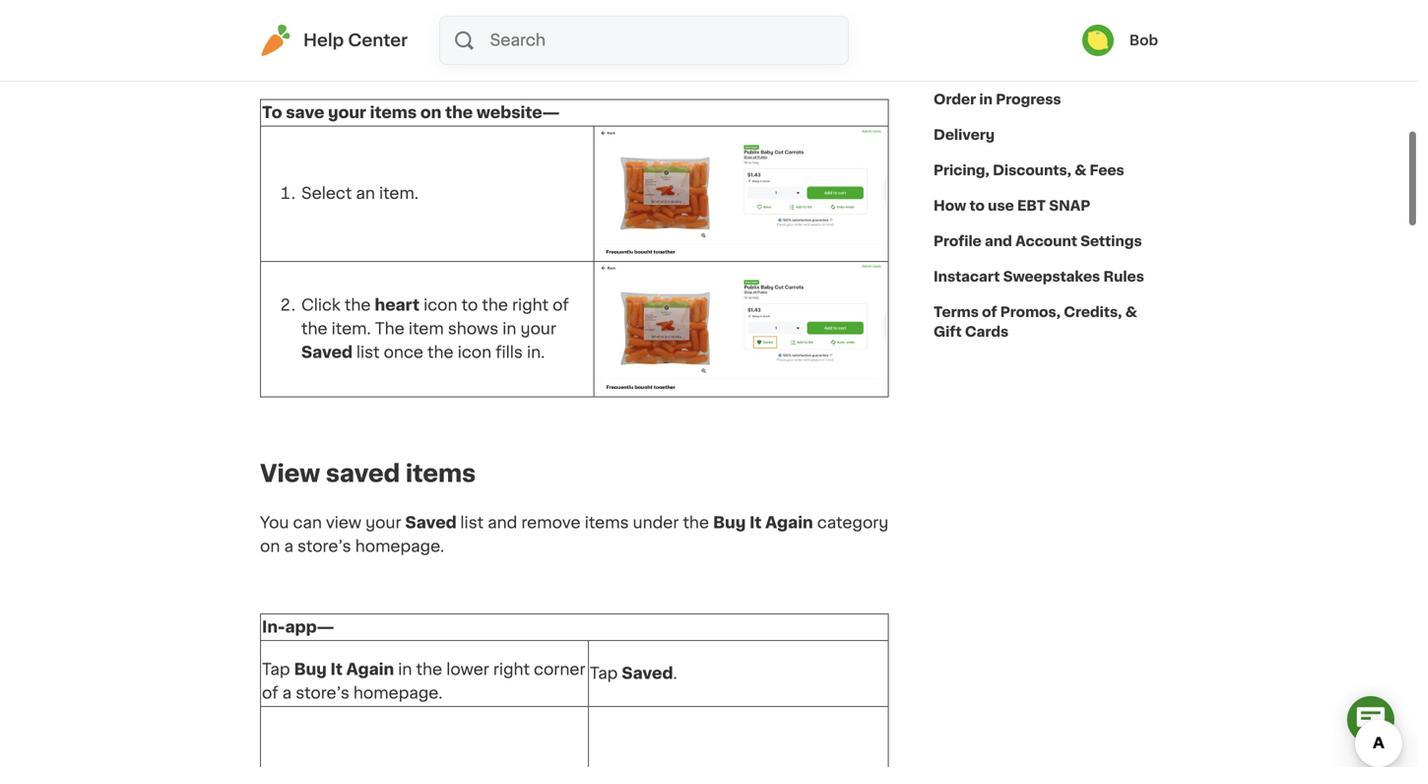 Task type: describe. For each thing, give the bounding box(es) containing it.
view
[[326, 515, 362, 531]]

the
[[375, 321, 405, 337]]

the right click
[[345, 298, 371, 313]]

tap buy it again
[[262, 662, 394, 678]]

help
[[303, 32, 344, 49]]

progress
[[996, 93, 1061, 106]]

Search search field
[[488, 17, 848, 64]]

1 vertical spatial icon
[[458, 345, 492, 361]]

0 horizontal spatial again
[[346, 662, 394, 678]]

a inside category on a store's homepage.
[[284, 539, 293, 555]]

profile and account settings link
[[934, 224, 1142, 259]]

delivery link
[[934, 117, 995, 153]]

saved
[[326, 462, 400, 486]]

the right under
[[683, 515, 709, 531]]

1 vertical spatial and
[[488, 515, 517, 531]]

icon to the right of the item. the item shows in your saved list once the icon fills in.
[[301, 298, 569, 361]]

shows
[[448, 321, 499, 337]]

the down click
[[301, 321, 328, 337]]

app—
[[285, 620, 334, 635]]

sweepstakes
[[1003, 270, 1100, 284]]

tap for tap buy it again
[[262, 662, 290, 678]]

lower
[[446, 662, 489, 678]]

1 horizontal spatial buy
[[713, 515, 746, 531]]

click
[[301, 298, 341, 313]]

how to use ebt snap link
[[934, 188, 1091, 224]]

ebt
[[1018, 199, 1046, 213]]

1 horizontal spatial and
[[985, 234, 1012, 248]]

0 vertical spatial icon
[[424, 298, 458, 313]]

select an item.
[[301, 186, 419, 202]]

instacart sweepstakes rules link
[[934, 259, 1144, 295]]

your inside icon to the right of the item. the item shows in your saved list once the icon fills in.
[[521, 321, 556, 337]]

an
[[356, 186, 375, 202]]

in the lower right corner of a store's homepage.
[[262, 662, 586, 701]]

terms of promos, credits, & gift cards link
[[934, 295, 1158, 350]]

right for of
[[512, 298, 549, 313]]

settings
[[1081, 234, 1142, 248]]

profile and account settings
[[934, 234, 1142, 248]]

fills
[[496, 345, 523, 361]]

corner
[[534, 662, 586, 678]]

website—
[[477, 105, 560, 120]]

to for how
[[970, 199, 985, 213]]

user avatar image
[[1082, 25, 1114, 56]]

use
[[988, 199, 1014, 213]]

rules
[[1104, 270, 1144, 284]]

homepage. inside in the lower right corner of a store's homepage.
[[353, 686, 443, 701]]

bob
[[1130, 33, 1158, 47]]

to
[[262, 105, 282, 120]]

the up shows
[[482, 298, 508, 313]]

2 horizontal spatial saved
[[622, 666, 673, 682]]

snap
[[1049, 199, 1091, 213]]

in.
[[527, 345, 545, 361]]

of inside in the lower right corner of a store's homepage.
[[262, 686, 278, 701]]

1 horizontal spatial item.
[[379, 186, 419, 202]]

1 vertical spatial items
[[406, 462, 476, 486]]

remove
[[521, 515, 581, 531]]

help center link
[[260, 25, 408, 56]]

pricing, discounts, & fees
[[934, 164, 1125, 177]]

select
[[301, 186, 352, 202]]

instacart
[[934, 270, 1000, 284]]

terms of promos, credits, & gift cards
[[934, 305, 1137, 339]]

the inside in the lower right corner of a store's homepage.
[[416, 662, 442, 678]]

0 vertical spatial items
[[370, 105, 417, 120]]

2 vertical spatial your
[[366, 515, 401, 531]]

tap saved .
[[590, 666, 677, 682]]

store's inside in the lower right corner of a store's homepage.
[[296, 686, 349, 701]]

item. inside icon to the right of the item. the item shows in your saved list once the icon fills in.
[[332, 321, 371, 337]]

center
[[348, 32, 408, 49]]

1 horizontal spatial it
[[750, 515, 762, 531]]

tap for tap saved .
[[590, 666, 618, 682]]

once
[[384, 345, 424, 361]]

you
[[260, 515, 289, 531]]

can
[[293, 515, 322, 531]]

order
[[934, 93, 976, 106]]

account
[[1016, 234, 1078, 248]]

view
[[260, 462, 320, 486]]



Task type: vqa. For each thing, say whether or not it's contained in the screenshot.
Beauty Supplies Near Me Near
no



Task type: locate. For each thing, give the bounding box(es) containing it.
2 vertical spatial items
[[585, 515, 629, 531]]

cards
[[965, 325, 1009, 339]]

buy right under
[[713, 515, 746, 531]]

1 vertical spatial it
[[331, 662, 343, 678]]

0 vertical spatial to
[[970, 199, 985, 213]]

saved
[[301, 345, 353, 361], [405, 515, 457, 531], [622, 666, 673, 682]]

your right save
[[328, 105, 366, 120]]

1 horizontal spatial of
[[553, 298, 569, 313]]

1 horizontal spatial in
[[503, 321, 517, 337]]

icon down shows
[[458, 345, 492, 361]]

the
[[445, 105, 473, 120], [345, 298, 371, 313], [482, 298, 508, 313], [301, 321, 328, 337], [428, 345, 454, 361], [683, 515, 709, 531], [416, 662, 442, 678]]

homepage. down view
[[355, 539, 444, 555]]

under
[[633, 515, 679, 531]]

.
[[673, 666, 677, 682]]

items down center at the top of page
[[370, 105, 417, 120]]

& left the fees
[[1075, 164, 1087, 177]]

in left lower
[[398, 662, 412, 678]]

1 vertical spatial again
[[346, 662, 394, 678]]

0 vertical spatial and
[[985, 234, 1012, 248]]

right
[[512, 298, 549, 313], [493, 662, 530, 678]]

2 vertical spatial saved
[[622, 666, 673, 682]]

profile
[[934, 234, 982, 248]]

0 horizontal spatial item.
[[332, 321, 371, 337]]

2 vertical spatial in
[[398, 662, 412, 678]]

fees
[[1090, 164, 1125, 177]]

0 vertical spatial a
[[284, 539, 293, 555]]

promos,
[[1001, 305, 1061, 319]]

heart
[[375, 298, 420, 313]]

saved down view saved items
[[405, 515, 457, 531]]

2 horizontal spatial of
[[982, 305, 997, 319]]

store's down the can
[[297, 539, 351, 555]]

0 horizontal spatial to
[[462, 298, 478, 313]]

1 vertical spatial right
[[493, 662, 530, 678]]

1 vertical spatial &
[[1126, 305, 1137, 319]]

tap
[[262, 662, 290, 678], [590, 666, 618, 682]]

the left lower
[[416, 662, 442, 678]]

again
[[766, 515, 813, 531], [346, 662, 394, 678]]

items right saved
[[406, 462, 476, 486]]

in right order
[[980, 93, 993, 106]]

right inside in the lower right corner of a store's homepage.
[[493, 662, 530, 678]]

in inside icon to the right of the item. the item shows in your saved list once the icon fills in.
[[503, 321, 517, 337]]

again left lower
[[346, 662, 394, 678]]

your
[[328, 105, 366, 120], [521, 321, 556, 337], [366, 515, 401, 531]]

1 vertical spatial item.
[[332, 321, 371, 337]]

on
[[421, 105, 442, 120], [260, 539, 280, 555]]

1 vertical spatial to
[[462, 298, 478, 313]]

item.
[[379, 186, 419, 202], [332, 321, 371, 337]]

homepage. inside category on a store's homepage.
[[355, 539, 444, 555]]

of inside icon to the right of the item. the item shows in your saved list once the icon fills in.
[[553, 298, 569, 313]]

right for corner
[[493, 662, 530, 678]]

homepage.
[[355, 539, 444, 555], [353, 686, 443, 701]]

order in progress link
[[934, 82, 1061, 117]]

0 vertical spatial in
[[980, 93, 993, 106]]

1 horizontal spatial saved
[[405, 515, 457, 531]]

store's down tap buy it again
[[296, 686, 349, 701]]

tap right corner
[[590, 666, 618, 682]]

0 horizontal spatial &
[[1075, 164, 1087, 177]]

homepage. down tap buy it again
[[353, 686, 443, 701]]

saved down click
[[301, 345, 353, 361]]

to up shows
[[462, 298, 478, 313]]

items left under
[[585, 515, 629, 531]]

it left category
[[750, 515, 762, 531]]

1 vertical spatial a
[[282, 686, 292, 701]]

terms
[[934, 305, 979, 319]]

and down use
[[985, 234, 1012, 248]]

tap down the in-
[[262, 662, 290, 678]]

pricing,
[[934, 164, 990, 177]]

category
[[817, 515, 889, 531]]

store's inside category on a store's homepage.
[[297, 539, 351, 555]]

saved inside icon to the right of the item. the item shows in your saved list once the icon fills in.
[[301, 345, 353, 361]]

list down the on the left top of the page
[[356, 345, 380, 361]]

of inside terms of promos, credits, & gift cards
[[982, 305, 997, 319]]

1 vertical spatial homepage.
[[353, 686, 443, 701]]

and left remove
[[488, 515, 517, 531]]

0 vertical spatial on
[[421, 105, 442, 120]]

0 horizontal spatial it
[[331, 662, 343, 678]]

0 horizontal spatial in
[[398, 662, 412, 678]]

order in progress
[[934, 93, 1061, 106]]

& down rules
[[1126, 305, 1137, 319]]

how
[[934, 199, 967, 213]]

pricing, discounts, & fees link
[[934, 153, 1125, 188]]

0 horizontal spatial and
[[488, 515, 517, 531]]

buy
[[713, 515, 746, 531], [294, 662, 327, 678]]

again left category
[[766, 515, 813, 531]]

buy down app—
[[294, 662, 327, 678]]

instacart sweepstakes rules
[[934, 270, 1144, 284]]

0 vertical spatial again
[[766, 515, 813, 531]]

right right lower
[[493, 662, 530, 678]]

0 horizontal spatial list
[[356, 345, 380, 361]]

in up fills
[[503, 321, 517, 337]]

in inside the order in progress link
[[980, 93, 993, 106]]

click the heart
[[301, 298, 420, 313]]

store's
[[297, 539, 351, 555], [296, 686, 349, 701]]

it down app—
[[331, 662, 343, 678]]

it
[[750, 515, 762, 531], [331, 662, 343, 678]]

items
[[370, 105, 417, 120], [406, 462, 476, 486], [585, 515, 629, 531]]

a down you
[[284, 539, 293, 555]]

in-
[[262, 620, 285, 635]]

1 vertical spatial in
[[503, 321, 517, 337]]

0 vertical spatial saved
[[301, 345, 353, 361]]

to
[[970, 199, 985, 213], [462, 298, 478, 313]]

icon
[[424, 298, 458, 313], [458, 345, 492, 361]]

to left use
[[970, 199, 985, 213]]

item. down click the heart
[[332, 321, 371, 337]]

0 vertical spatial buy
[[713, 515, 746, 531]]

list left remove
[[460, 515, 484, 531]]

the down "item"
[[428, 345, 454, 361]]

0 horizontal spatial of
[[262, 686, 278, 701]]

& inside terms of promos, credits, & gift cards
[[1126, 305, 1137, 319]]

to save your items on the website—
[[262, 105, 560, 120]]

view saved items
[[260, 462, 476, 486]]

on down you
[[260, 539, 280, 555]]

1 horizontal spatial list
[[460, 515, 484, 531]]

gift
[[934, 325, 962, 339]]

0 vertical spatial store's
[[297, 539, 351, 555]]

save
[[286, 105, 324, 120]]

1 vertical spatial saved
[[405, 515, 457, 531]]

0 vertical spatial item.
[[379, 186, 419, 202]]

your up in.
[[521, 321, 556, 337]]

2 horizontal spatial in
[[980, 93, 993, 106]]

1 horizontal spatial &
[[1126, 305, 1137, 319]]

right inside icon to the right of the item. the item shows in your saved list once the icon fills in.
[[512, 298, 549, 313]]

you can view your saved list and remove items under the buy it again
[[260, 515, 813, 531]]

list
[[356, 345, 380, 361], [460, 515, 484, 531]]

1 horizontal spatial on
[[421, 105, 442, 120]]

&
[[1075, 164, 1087, 177], [1126, 305, 1137, 319]]

on inside category on a store's homepage.
[[260, 539, 280, 555]]

saved right corner
[[622, 666, 673, 682]]

in-app—
[[262, 620, 334, 635]]

delivery
[[934, 128, 995, 142]]

category on a store's homepage.
[[260, 515, 889, 555]]

1 horizontal spatial again
[[766, 515, 813, 531]]

0 vertical spatial it
[[750, 515, 762, 531]]

1 vertical spatial list
[[460, 515, 484, 531]]

1 vertical spatial buy
[[294, 662, 327, 678]]

list inside icon to the right of the item. the item shows in your saved list once the icon fills in.
[[356, 345, 380, 361]]

0 vertical spatial right
[[512, 298, 549, 313]]

right up in.
[[512, 298, 549, 313]]

1 horizontal spatial to
[[970, 199, 985, 213]]

discounts,
[[993, 164, 1072, 177]]

item. right an
[[379, 186, 419, 202]]

bob link
[[1082, 25, 1158, 56]]

0 horizontal spatial tap
[[262, 662, 290, 678]]

a down tap buy it again
[[282, 686, 292, 701]]

0 horizontal spatial saved
[[301, 345, 353, 361]]

your right view
[[366, 515, 401, 531]]

on left website—
[[421, 105, 442, 120]]

instacart image
[[260, 25, 292, 56]]

credits,
[[1064, 305, 1122, 319]]

a inside in the lower right corner of a store's homepage.
[[282, 686, 292, 701]]

in inside in the lower right corner of a store's homepage.
[[398, 662, 412, 678]]

1 vertical spatial your
[[521, 321, 556, 337]]

0 vertical spatial list
[[356, 345, 380, 361]]

0 vertical spatial your
[[328, 105, 366, 120]]

to for icon
[[462, 298, 478, 313]]

1 vertical spatial on
[[260, 539, 280, 555]]

to inside icon to the right of the item. the item shows in your saved list once the icon fills in.
[[462, 298, 478, 313]]

0 horizontal spatial buy
[[294, 662, 327, 678]]

the left website—
[[445, 105, 473, 120]]

1 horizontal spatial tap
[[590, 666, 618, 682]]

of
[[553, 298, 569, 313], [982, 305, 997, 319], [262, 686, 278, 701]]

a
[[284, 539, 293, 555], [282, 686, 292, 701]]

help center
[[303, 32, 408, 49]]

0 vertical spatial homepage.
[[355, 539, 444, 555]]

how to use ebt snap
[[934, 199, 1091, 213]]

0 vertical spatial &
[[1075, 164, 1087, 177]]

and
[[985, 234, 1012, 248], [488, 515, 517, 531]]

1 vertical spatial store's
[[296, 686, 349, 701]]

item
[[409, 321, 444, 337]]

icon up "item"
[[424, 298, 458, 313]]

in
[[980, 93, 993, 106], [503, 321, 517, 337], [398, 662, 412, 678]]

0 horizontal spatial on
[[260, 539, 280, 555]]



